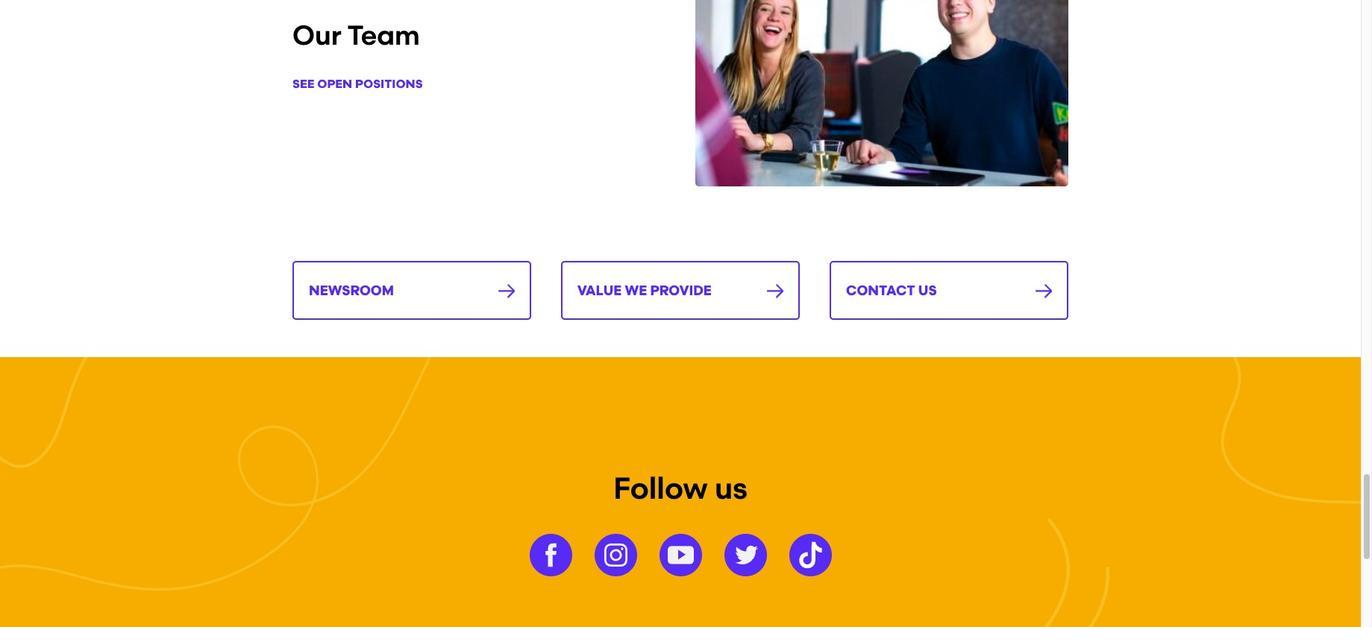 Task type: describe. For each thing, give the bounding box(es) containing it.
open
[[317, 77, 352, 91]]

see open positions
[[293, 77, 423, 91]]

value
[[578, 283, 622, 300]]

team
[[347, 20, 420, 52]]

our
[[293, 20, 341, 52]]

we
[[625, 283, 647, 300]]



Task type: locate. For each thing, give the bounding box(es) containing it.
us
[[715, 471, 748, 507]]

us
[[918, 283, 937, 300]]

positions
[[355, 77, 423, 91]]

follow
[[614, 471, 708, 507]]

provide
[[650, 283, 712, 300]]

see
[[293, 77, 314, 91]]

see open positions link
[[293, 77, 423, 91]]

follow us
[[614, 471, 748, 507]]

our team
[[293, 20, 420, 52]]

contact us link
[[830, 261, 1069, 320]]

newsroom link
[[293, 261, 531, 320]]

newsroom
[[309, 283, 394, 300]]

contact us
[[846, 283, 937, 300]]

value we provide
[[578, 283, 712, 300]]

value we provide link
[[561, 261, 800, 320]]

contact
[[846, 283, 915, 300]]



Task type: vqa. For each thing, say whether or not it's contained in the screenshot.
READ MORE link
no



